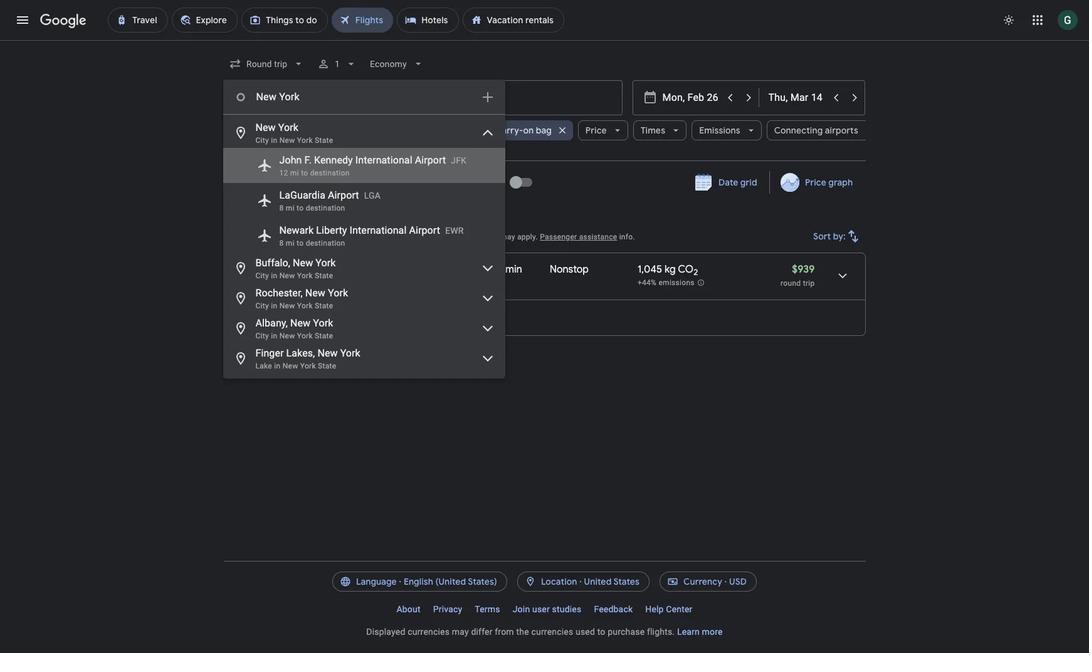 Task type: describe. For each thing, give the bounding box(es) containing it.
united states
[[584, 577, 640, 588]]

about
[[397, 605, 421, 615]]

1 fees from the left
[[334, 233, 349, 242]]

13
[[469, 263, 478, 276]]

lga
[[364, 191, 381, 201]]

more inside departing flights main content
[[289, 312, 311, 324]]

the
[[517, 627, 529, 637]]

departing flights main content
[[224, 167, 866, 346]]

privacy link
[[427, 600, 469, 620]]

7:45 pm
[[282, 263, 318, 276]]

0 vertical spatial flights
[[285, 213, 322, 229]]

in inside finger lakes, new york lake in new york state
[[274, 362, 281, 371]]

assistance
[[579, 233, 618, 242]]

co
[[678, 263, 694, 276]]

kennedy
[[314, 154, 353, 166]]

flight details. leaves o'hare international airport at 7:45 pm on monday, february 26 and arrives at dubai international airport at 7:10 pm on tuesday, february 27. image
[[828, 261, 858, 291]]

airport inside newark liberty international airport ewr 8 mi to destination
[[409, 225, 440, 237]]

join user studies
[[513, 605, 582, 615]]

laguardia airport (lga) option
[[223, 183, 505, 218]]

sort by: button
[[808, 221, 866, 252]]

origin, select multiple airports image
[[480, 90, 495, 105]]

privacy
[[433, 605, 463, 615]]

track prices
[[245, 178, 296, 189]]

new up emirates
[[293, 257, 313, 269]]

purchase
[[608, 627, 645, 637]]

1 vertical spatial flights
[[313, 312, 340, 324]]

user
[[533, 605, 550, 615]]

airport inside john f. kennedy international airport jfk 12 mi to destination
[[415, 154, 446, 166]]

enter your origin dialog
[[223, 80, 505, 379]]

25
[[492, 263, 503, 276]]

city for albany, new york
[[256, 332, 269, 341]]

to inside john f. kennedy international airport jfk 12 mi to destination
[[301, 169, 308, 178]]

newark liberty international airport (ewr) option
[[223, 218, 505, 253]]

albany,
[[256, 317, 288, 329]]

$939 round trip
[[781, 263, 815, 288]]

may inside departing flights main content
[[501, 233, 515, 242]]

airport inside laguardia airport lga 8 mi to destination
[[328, 189, 359, 201]]

bag fees button
[[468, 233, 499, 242]]

rochester, new york city in new york state
[[256, 287, 348, 311]]

nonstop flight. element
[[550, 263, 589, 278]]

states
[[614, 577, 640, 588]]

learn more link
[[677, 627, 723, 637]]

finger lakes, new york lake in new york state
[[256, 348, 361, 371]]

apply.
[[518, 233, 538, 242]]

prices
[[270, 178, 296, 189]]

city for rochester, new york
[[256, 302, 269, 311]]

2 more flights
[[282, 312, 340, 324]]

1 button
[[312, 49, 363, 79]]

connecting airports button
[[767, 115, 880, 146]]

lakes,
[[286, 348, 315, 359]]

international inside newark liberty international airport ewr 8 mi to destination
[[350, 225, 407, 237]]

1 currencies from the left
[[408, 627, 450, 637]]

–
[[321, 263, 327, 276]]

jfk
[[451, 156, 467, 166]]

lake
[[256, 362, 272, 371]]

mi inside laguardia airport lga 8 mi to destination
[[286, 204, 295, 213]]

none search field containing new york
[[223, 49, 880, 379]]

nonstop
[[550, 263, 589, 276]]

learn
[[677, 627, 700, 637]]

emissions
[[659, 279, 695, 287]]

price for price
[[586, 125, 607, 136]]

john f. kennedy international airport jfk 12 mi to destination
[[279, 154, 467, 178]]

change appearance image
[[994, 5, 1024, 35]]

mi inside newark liberty international airport ewr 8 mi to destination
[[286, 239, 295, 248]]

total duration 13 hr 25 min. element
[[469, 263, 550, 278]]

1 vertical spatial more
[[702, 627, 723, 637]]

graph
[[829, 177, 854, 188]]

hr
[[480, 263, 490, 276]]

kg
[[665, 263, 676, 276]]

new up 'john'
[[280, 136, 295, 145]]

buffalo, new york city in new york state
[[256, 257, 336, 280]]

new right lakes,
[[318, 348, 338, 359]]

track
[[245, 178, 268, 189]]

2 inside 1,045 kg co 2
[[694, 267, 698, 278]]

adult.
[[370, 233, 389, 242]]

1 carry-on bag
[[491, 125, 552, 136]]

newark
[[279, 225, 314, 237]]

english (united states)
[[404, 577, 497, 588]]

939 US dollars text field
[[792, 263, 815, 276]]

Return text field
[[769, 81, 827, 115]]

departing
[[224, 213, 282, 229]]

toggle nearby airports for buffalo, new york image
[[480, 261, 495, 276]]

date grid
[[719, 177, 757, 188]]

newark liberty international airport ewr 8 mi to destination
[[279, 225, 464, 248]]

new down –
[[305, 287, 326, 299]]

2 fees from the left
[[484, 233, 499, 242]]

2 currencies from the left
[[532, 627, 574, 637]]

in for buffalo,
[[271, 272, 278, 280]]

f.
[[305, 154, 312, 166]]

laguardia
[[279, 189, 326, 201]]

new left (3)
[[256, 122, 276, 134]]

to inside laguardia airport lga 8 mi to destination
[[297, 204, 304, 213]]

join user studies link
[[507, 600, 588, 620]]

albany, new york option
[[223, 314, 505, 344]]

used
[[576, 627, 595, 637]]

grid
[[741, 177, 757, 188]]

toggle nearby airports for rochester, new york image
[[480, 291, 495, 306]]

2024
[[386, 178, 407, 189]]

feb
[[318, 178, 333, 189]]

buffalo,
[[256, 257, 290, 269]]

in for rochester,
[[271, 302, 278, 311]]

about link
[[391, 600, 427, 620]]

26 – mar
[[335, 178, 370, 189]]

and
[[453, 233, 466, 242]]

ewr
[[445, 226, 464, 236]]

filters
[[260, 125, 284, 136]]

new up rochester,
[[280, 272, 295, 280]]

1 inside departing flights main content
[[363, 233, 368, 242]]

finger lakes, new york option
[[223, 344, 505, 374]]

all filters (3)
[[247, 125, 298, 136]]

13 hr 25 min dxb
[[469, 263, 522, 287]]

1 carry-on bag button
[[484, 115, 573, 146]]

round
[[781, 279, 801, 288]]

english
[[404, 577, 434, 588]]

1 for 1
[[335, 59, 340, 69]]

rochester,
[[256, 287, 303, 299]]

connecting
[[775, 125, 823, 136]]

rochester, new york option
[[223, 284, 505, 314]]

optional
[[392, 233, 421, 242]]

new york city in new york state
[[256, 122, 333, 145]]

sort
[[814, 231, 831, 242]]

8 inside newark liberty international airport ewr 8 mi to destination
[[279, 239, 284, 248]]

min
[[506, 263, 522, 276]]

dxb
[[489, 279, 504, 287]]

language
[[356, 577, 397, 588]]

emissions button
[[692, 115, 762, 146]]

bag inside departing flights main content
[[468, 233, 481, 242]]



Task type: vqa. For each thing, say whether or not it's contained in the screenshot.


Task type: locate. For each thing, give the bounding box(es) containing it.
2 vertical spatial destination
[[306, 239, 345, 248]]

may
[[501, 233, 515, 242], [452, 627, 469, 637]]

0 vertical spatial 2
[[694, 267, 698, 278]]

dates
[[481, 178, 504, 189]]

mi down laguardia
[[286, 204, 295, 213]]

1 horizontal spatial 1
[[363, 233, 368, 242]]

price left graph
[[806, 177, 827, 188]]

1 for 1 carry-on bag
[[491, 125, 495, 136]]

Departure text field
[[663, 81, 721, 115]]

new down rochester, new york city in new york state
[[290, 317, 311, 329]]

8 up departing flights
[[279, 204, 284, 213]]

city for buffalo, new york
[[256, 272, 269, 280]]

fees right the and
[[484, 233, 499, 242]]

state
[[315, 136, 333, 145], [315, 272, 333, 280], [315, 302, 333, 311], [315, 332, 333, 341], [318, 362, 337, 371]]

flights.
[[647, 627, 675, 637]]

1 horizontal spatial 2
[[694, 267, 698, 278]]

1 8 from the top
[[279, 204, 284, 213]]

main menu image
[[15, 13, 30, 28]]

albany, new york city in new york state
[[256, 317, 333, 341]]

2 city from the top
[[256, 272, 269, 280]]

sort by:
[[814, 231, 846, 242]]

john f. kennedy international airport (jfk) option
[[223, 148, 505, 183]]

to
[[301, 169, 308, 178], [297, 204, 304, 213], [297, 239, 304, 248], [598, 627, 606, 637]]

price graph
[[806, 177, 854, 188]]

toggle nearby airports for albany, new york image
[[480, 321, 495, 336]]

0 vertical spatial 1
[[335, 59, 340, 69]]

1 vertical spatial bag
[[468, 233, 481, 242]]

may left "apply."
[[501, 233, 515, 242]]

to down laguardia
[[297, 204, 304, 213]]

8
[[279, 204, 284, 213], [279, 239, 284, 248]]

price for price graph
[[806, 177, 827, 188]]

buffalo, new york option
[[223, 253, 505, 284]]

in down rochester,
[[271, 302, 278, 311]]

york
[[278, 122, 299, 134], [297, 136, 313, 145], [316, 257, 336, 269], [297, 272, 313, 280], [328, 287, 348, 299], [297, 302, 313, 311], [313, 317, 333, 329], [297, 332, 313, 341], [340, 348, 361, 359], [300, 362, 316, 371]]

prices include required taxes + fees for 1 adult. optional charges and bag fees may apply. passenger assistance
[[224, 233, 618, 242]]

0 horizontal spatial bag
[[468, 233, 481, 242]]

2 8 from the top
[[279, 239, 284, 248]]

Arrival time: 7:10 PM on  Tuesday, February 27. text field
[[329, 263, 371, 276]]

feedback link
[[588, 600, 639, 620]]

(3)
[[286, 125, 298, 136]]

fees
[[334, 233, 349, 242], [484, 233, 499, 242]]

find the best price region
[[224, 167, 866, 204]]

to down newark
[[297, 239, 304, 248]]

airport
[[415, 154, 446, 166], [328, 189, 359, 201], [409, 225, 440, 237]]

displayed
[[367, 627, 406, 637]]

0 horizontal spatial price
[[586, 125, 607, 136]]

2 horizontal spatial 1
[[491, 125, 495, 136]]

airport left jfk
[[415, 154, 446, 166]]

2 down rochester,
[[282, 312, 287, 324]]

in inside new york city in new york state
[[271, 136, 278, 145]]

city down "buffalo,"
[[256, 272, 269, 280]]

charges
[[423, 233, 451, 242]]

differ
[[471, 627, 493, 637]]

1,045 kg co 2
[[638, 263, 698, 278]]

city inside buffalo, new york city in new york state
[[256, 272, 269, 280]]

airports
[[825, 125, 859, 136]]

carry-
[[497, 125, 524, 136]]

2 vertical spatial mi
[[286, 239, 295, 248]]

4 city from the top
[[256, 332, 269, 341]]

leaves o'hare international airport at 7:45 pm on monday, february 26 and arrives at dubai international airport at 7:10 pm on tuesday, february 27. element
[[282, 263, 371, 276]]

toggle nearby airports for finger lakes, new york image
[[480, 351, 495, 366]]

finger
[[256, 348, 284, 359]]

0 vertical spatial price
[[586, 125, 607, 136]]

new down albany,
[[280, 332, 295, 341]]

1 inside the 1 popup button
[[335, 59, 340, 69]]

Departure time: 7:45 PM. text field
[[282, 263, 318, 276]]

1 vertical spatial international
[[350, 225, 407, 237]]

+
[[327, 233, 332, 242]]

bag inside popup button
[[536, 125, 552, 136]]

more right the learn
[[702, 627, 723, 637]]

1 horizontal spatial fees
[[484, 233, 499, 242]]

new down lakes,
[[283, 362, 298, 371]]

destination inside laguardia airport lga 8 mi to destination
[[306, 204, 345, 213]]

state inside rochester, new york city in new york state
[[315, 302, 333, 311]]

more down rochester, new york city in new york state
[[289, 312, 311, 324]]

city inside new york city in new york state
[[256, 136, 269, 145]]

+44% emissions
[[638, 279, 695, 287]]

1 horizontal spatial bag
[[536, 125, 552, 136]]

terms link
[[469, 600, 507, 620]]

2 vertical spatial 1
[[363, 233, 368, 242]]

departing flights
[[224, 213, 322, 229]]

terms
[[475, 605, 500, 615]]

2 vertical spatial airport
[[409, 225, 440, 237]]

destination up feb
[[310, 169, 350, 178]]

studies
[[552, 605, 582, 615]]

city left (3)
[[256, 136, 269, 145]]

8 inside laguardia airport lga 8 mi to destination
[[279, 204, 284, 213]]

1 horizontal spatial price
[[806, 177, 827, 188]]

help center
[[646, 605, 693, 615]]

8 down newark
[[279, 239, 284, 248]]

price graph button
[[773, 171, 864, 194]]

city up albany,
[[256, 302, 269, 311]]

passenger
[[540, 233, 577, 242]]

displayed currencies may differ from the currencies used to purchase flights. learn more
[[367, 627, 723, 637]]

taxes
[[306, 233, 325, 242]]

more
[[289, 312, 311, 324], [702, 627, 723, 637]]

date grid button
[[686, 171, 767, 194]]

0 horizontal spatial currencies
[[408, 627, 450, 637]]

7:45 pm – 7:10 pm emirates
[[282, 263, 365, 287]]

in right lake
[[274, 362, 281, 371]]

from
[[495, 627, 514, 637]]

0 vertical spatial 8
[[279, 204, 284, 213]]

center
[[666, 605, 693, 615]]

feb 26 – mar 14, 2024
[[318, 178, 407, 189]]

1 city from the top
[[256, 136, 269, 145]]

in
[[271, 136, 278, 145], [271, 272, 278, 280], [271, 302, 278, 311], [271, 332, 278, 341], [274, 362, 281, 371]]

in down albany,
[[271, 332, 278, 341]]

airport down "26 – mar"
[[328, 189, 359, 201]]

1 inside 1 carry-on bag popup button
[[491, 125, 495, 136]]

0 vertical spatial more
[[289, 312, 311, 324]]

may left differ
[[452, 627, 469, 637]]

None field
[[224, 53, 310, 75], [365, 53, 429, 75], [224, 53, 310, 75], [365, 53, 429, 75]]

john
[[279, 154, 302, 166]]

destination
[[310, 169, 350, 178], [306, 204, 345, 213], [306, 239, 345, 248]]

price left the times
[[586, 125, 607, 136]]

2 up emissions
[[694, 267, 698, 278]]

1 vertical spatial may
[[452, 627, 469, 637]]

mi inside john f. kennedy international airport jfk 12 mi to destination
[[290, 169, 299, 178]]

0 horizontal spatial may
[[452, 627, 469, 637]]

1 vertical spatial 8
[[279, 239, 284, 248]]

in inside rochester, new york city in new york state
[[271, 302, 278, 311]]

to up learn more about tracked prices image at the top of the page
[[301, 169, 308, 178]]

1 vertical spatial 2
[[282, 312, 287, 324]]

flights down rochester, new york city in new york state
[[313, 312, 340, 324]]

bag right on
[[536, 125, 552, 136]]

destination down liberty
[[306, 239, 345, 248]]

1 horizontal spatial currencies
[[532, 627, 574, 637]]

12
[[279, 169, 288, 178]]

0 horizontal spatial 1
[[335, 59, 340, 69]]

mi right the 12 on the left
[[290, 169, 299, 178]]

in down "buffalo,"
[[271, 272, 278, 280]]

currencies down join user studies at bottom
[[532, 627, 574, 637]]

1 right for
[[363, 233, 368, 242]]

usd
[[730, 577, 747, 588]]

state for albany, new york
[[315, 332, 333, 341]]

0 vertical spatial may
[[501, 233, 515, 242]]

state for buffalo, new york
[[315, 272, 333, 280]]

currencies down privacy
[[408, 627, 450, 637]]

required
[[275, 233, 304, 242]]

0 vertical spatial mi
[[290, 169, 299, 178]]

0 horizontal spatial more
[[289, 312, 311, 324]]

price inside 'popup button'
[[586, 125, 607, 136]]

any dates
[[462, 178, 504, 189]]

+44%
[[638, 279, 657, 287]]

in inside albany, new york city in new york state
[[271, 332, 278, 341]]

price inside button
[[806, 177, 827, 188]]

None search field
[[223, 49, 880, 379]]

new york option
[[223, 118, 505, 148]]

all filters (3) button
[[224, 120, 308, 141]]

None text field
[[426, 80, 623, 115]]

mi down newark
[[286, 239, 295, 248]]

laguardia airport lga 8 mi to destination
[[279, 189, 381, 213]]

flights
[[285, 213, 322, 229], [313, 312, 340, 324]]

emissions
[[700, 125, 741, 136]]

list box containing new york
[[223, 115, 505, 379]]

flights up taxes
[[285, 213, 322, 229]]

include
[[248, 233, 273, 242]]

state inside albany, new york city in new york state
[[315, 332, 333, 341]]

in inside buffalo, new york city in new york state
[[271, 272, 278, 280]]

international inside john f. kennedy international airport jfk 12 mi to destination
[[356, 154, 413, 166]]

0 vertical spatial destination
[[310, 169, 350, 178]]

destination inside newark liberty international airport ewr 8 mi to destination
[[306, 239, 345, 248]]

toggle nearby airports for new york image
[[480, 125, 495, 141]]

1 horizontal spatial more
[[702, 627, 723, 637]]

3 city from the top
[[256, 302, 269, 311]]

destination up liberty
[[306, 204, 345, 213]]

7:10 pm
[[329, 263, 365, 276]]

1 vertical spatial mi
[[286, 204, 295, 213]]

0 vertical spatial airport
[[415, 154, 446, 166]]

liberty
[[316, 225, 347, 237]]

states)
[[468, 577, 497, 588]]

city down albany,
[[256, 332, 269, 341]]

state inside finger lakes, new york lake in new york state
[[318, 362, 337, 371]]

0 vertical spatial bag
[[536, 125, 552, 136]]

0 vertical spatial international
[[356, 154, 413, 166]]

trip
[[803, 279, 815, 288]]

state inside buffalo, new york city in new york state
[[315, 272, 333, 280]]

0 horizontal spatial fees
[[334, 233, 349, 242]]

14,
[[372, 178, 384, 189]]

help
[[646, 605, 664, 615]]

prices
[[224, 233, 246, 242]]

fees right +
[[334, 233, 349, 242]]

learn more about tracked prices image
[[299, 178, 310, 189]]

0 horizontal spatial 2
[[282, 312, 287, 324]]

city inside rochester, new york city in new york state
[[256, 302, 269, 311]]

new down rochester,
[[280, 302, 295, 311]]

1 vertical spatial price
[[806, 177, 827, 188]]

1 vertical spatial destination
[[306, 204, 345, 213]]

by:
[[833, 231, 846, 242]]

state for rochester, new york
[[315, 302, 333, 311]]

city inside albany, new york city in new york state
[[256, 332, 269, 341]]

1 horizontal spatial may
[[501, 233, 515, 242]]

(united
[[436, 577, 466, 588]]

destination inside john f. kennedy international airport jfk 12 mi to destination
[[310, 169, 350, 178]]

all
[[247, 125, 258, 136]]

airport left the ewr
[[409, 225, 440, 237]]

emirates
[[282, 279, 313, 287]]

location
[[541, 577, 578, 588]]

to inside newark liberty international airport ewr 8 mi to destination
[[297, 239, 304, 248]]

list box
[[223, 115, 505, 379]]

in left (3)
[[271, 136, 278, 145]]

to right the used
[[598, 627, 606, 637]]

help center link
[[639, 600, 699, 620]]

bag
[[536, 125, 552, 136], [468, 233, 481, 242]]

1 left carry-
[[491, 125, 495, 136]]

price
[[586, 125, 607, 136], [806, 177, 827, 188]]

1 up where else? text box
[[335, 59, 340, 69]]

in for albany,
[[271, 332, 278, 341]]

state inside new york city in new york state
[[315, 136, 333, 145]]

Where else? text field
[[256, 82, 473, 112]]

1 vertical spatial 1
[[491, 125, 495, 136]]

join
[[513, 605, 530, 615]]

1 vertical spatial airport
[[328, 189, 359, 201]]

bag right the and
[[468, 233, 481, 242]]



